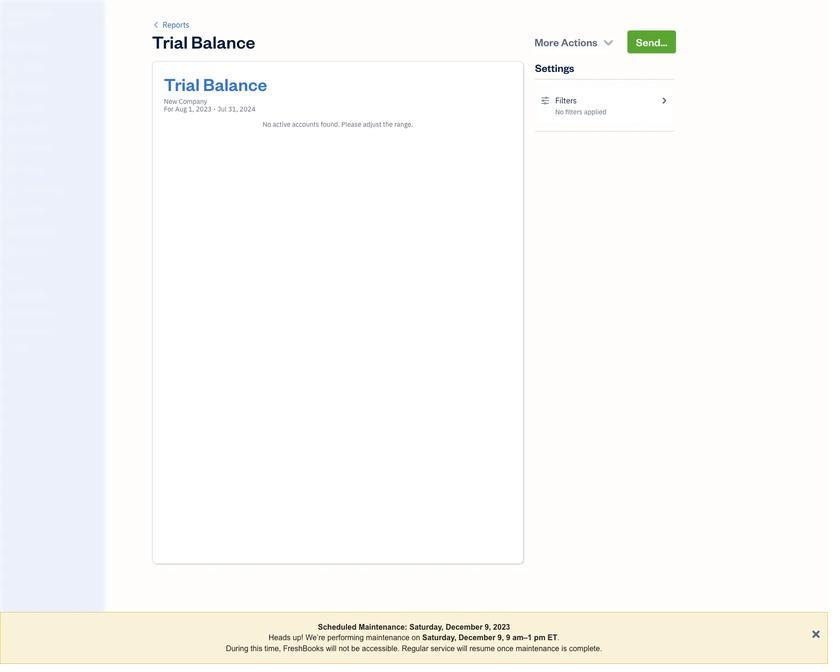 Task type: describe. For each thing, give the bounding box(es) containing it.
chevronleft image
[[152, 19, 161, 31]]

2023 inside the scheduled maintenance: saturday, december 9, 2023 heads up! we're performing maintenance on saturday, december 9, 9 am–1 pm et . during this time, freshbooks will not be accessible. regular service will resume once maintenance is complete.
[[493, 624, 510, 632]]

applied
[[584, 108, 607, 116]]

pm
[[534, 634, 546, 642]]

trial for trial balance
[[152, 31, 188, 53]]

accessible.
[[362, 645, 400, 653]]

apps link
[[2, 270, 102, 287]]

is
[[562, 645, 567, 653]]

the
[[383, 120, 393, 129]]

more
[[535, 35, 559, 49]]

range.
[[395, 120, 413, 129]]

client image
[[6, 63, 18, 72]]

send… button
[[628, 31, 676, 53]]

settings image
[[541, 95, 550, 106]]

owner
[[8, 19, 27, 27]]

report image
[[6, 247, 18, 257]]

send…
[[636, 35, 668, 49]]

freshbooks
[[283, 645, 324, 653]]

payment image
[[6, 124, 18, 134]]

et
[[548, 634, 558, 642]]

active
[[273, 120, 291, 129]]

members
[[23, 292, 49, 299]]

1 vertical spatial maintenance
[[516, 645, 560, 653]]

more actions button
[[526, 31, 624, 53]]

complete.
[[569, 645, 602, 653]]

chevronright image
[[660, 95, 669, 106]]

new inside trial balance new company for aug 1, 2023 - jul 31, 2024
[[164, 97, 177, 106]]

time,
[[265, 645, 281, 653]]

scheduled maintenance: saturday, december 9, 2023 heads up! we're performing maintenance on saturday, december 9, 9 am–1 pm et . during this time, freshbooks will not be accessible. regular service will resume once maintenance is complete.
[[226, 624, 602, 653]]

am–1
[[513, 634, 532, 642]]

no for no filters applied
[[556, 108, 564, 116]]

aug
[[175, 105, 187, 113]]

1 will from the left
[[326, 645, 337, 653]]

1 horizontal spatial settings
[[535, 61, 575, 74]]

resume
[[470, 645, 495, 653]]

accounts
[[292, 120, 319, 129]]

1 horizontal spatial 9,
[[498, 634, 504, 642]]

trial for trial balance new company for aug 1, 2023 - jul 31, 2024
[[164, 73, 200, 95]]

bank connections link
[[2, 323, 102, 339]]

31,
[[228, 105, 238, 113]]

trial balance
[[152, 31, 255, 53]]

balance for trial balance
[[191, 31, 255, 53]]

chevrondown image
[[602, 35, 615, 49]]

reports button
[[152, 19, 190, 31]]

1,
[[188, 105, 194, 113]]

actions
[[561, 35, 598, 49]]

maintenance:
[[359, 624, 408, 632]]

service
[[431, 645, 455, 653]]

filters
[[566, 108, 583, 116]]

.
[[558, 634, 560, 642]]

once
[[497, 645, 514, 653]]

× button
[[812, 624, 821, 642]]

items and services link
[[2, 305, 102, 322]]

we're
[[306, 634, 325, 642]]

found.
[[321, 120, 340, 129]]



Task type: locate. For each thing, give the bounding box(es) containing it.
2024
[[240, 105, 256, 113]]

items and services
[[7, 309, 57, 317]]

items
[[7, 309, 22, 317]]

settings
[[535, 61, 575, 74], [7, 345, 29, 352]]

9,
[[485, 624, 491, 632], [498, 634, 504, 642]]

trial inside trial balance new company for aug 1, 2023 - jul 31, 2024
[[164, 73, 200, 95]]

new inside "new company owner"
[[8, 9, 22, 18]]

no left active
[[263, 120, 271, 129]]

filters
[[556, 96, 577, 105]]

performing
[[328, 634, 364, 642]]

no down filters
[[556, 108, 564, 116]]

adjust
[[363, 120, 382, 129]]

new left 1,
[[164, 97, 177, 106]]

trial balance new company for aug 1, 2023 - jul 31, 2024
[[164, 73, 267, 113]]

company inside trial balance new company for aug 1, 2023 - jul 31, 2024
[[179, 97, 207, 106]]

bank
[[7, 327, 21, 335]]

services
[[34, 309, 57, 317]]

trial down reports
[[152, 31, 188, 53]]

maintenance
[[366, 634, 410, 642], [516, 645, 560, 653]]

saturday, up on
[[410, 624, 444, 632]]

0 horizontal spatial company
[[23, 9, 54, 18]]

balance for trial balance new company for aug 1, 2023 - jul 31, 2024
[[203, 73, 267, 95]]

0 horizontal spatial 2023
[[196, 105, 212, 113]]

settings link
[[2, 340, 102, 357]]

company left -
[[179, 97, 207, 106]]

will
[[326, 645, 337, 653], [457, 645, 468, 653]]

balance
[[191, 31, 255, 53], [203, 73, 267, 95]]

0 vertical spatial maintenance
[[366, 634, 410, 642]]

team
[[7, 292, 22, 299]]

maintenance down pm
[[516, 645, 560, 653]]

heads
[[269, 634, 291, 642]]

1 horizontal spatial will
[[457, 645, 468, 653]]

apps
[[7, 274, 21, 282]]

-
[[213, 105, 216, 113]]

1 vertical spatial saturday,
[[423, 634, 457, 642]]

0 vertical spatial balance
[[191, 31, 255, 53]]

saturday, up service at the right bottom
[[423, 634, 457, 642]]

project image
[[6, 165, 18, 175]]

1 vertical spatial trial
[[164, 73, 200, 95]]

2023 left -
[[196, 105, 212, 113]]

trial up aug on the left
[[164, 73, 200, 95]]

0 vertical spatial new
[[8, 9, 22, 18]]

during
[[226, 645, 249, 653]]

0 vertical spatial no
[[556, 108, 564, 116]]

0 vertical spatial saturday,
[[410, 624, 444, 632]]

0 vertical spatial 2023
[[196, 105, 212, 113]]

no active accounts found. please adjust the range.
[[263, 120, 413, 129]]

1 vertical spatial balance
[[203, 73, 267, 95]]

company
[[23, 9, 54, 18], [179, 97, 207, 106]]

trial
[[152, 31, 188, 53], [164, 73, 200, 95]]

0 horizontal spatial settings
[[7, 345, 29, 352]]

× dialog
[[0, 613, 829, 665]]

2 will from the left
[[457, 645, 468, 653]]

1 vertical spatial new
[[164, 97, 177, 106]]

dashboard image
[[6, 42, 18, 52]]

9, left 9
[[498, 634, 504, 642]]

chart image
[[6, 227, 18, 236]]

december
[[446, 624, 483, 632], [459, 634, 496, 642]]

0 horizontal spatial no
[[263, 120, 271, 129]]

settings inside "link"
[[7, 345, 29, 352]]

0 horizontal spatial maintenance
[[366, 634, 410, 642]]

invoice image
[[6, 104, 18, 113]]

money image
[[6, 206, 18, 216]]

1 horizontal spatial maintenance
[[516, 645, 560, 653]]

0 horizontal spatial will
[[326, 645, 337, 653]]

estimate image
[[6, 83, 18, 93]]

expense image
[[6, 145, 18, 154]]

0 vertical spatial company
[[23, 9, 54, 18]]

team members link
[[2, 287, 102, 304]]

no filters applied
[[556, 108, 607, 116]]

more actions
[[535, 35, 598, 49]]

balance inside trial balance new company for aug 1, 2023 - jul 31, 2024
[[203, 73, 267, 95]]

no for no active accounts found. please adjust the range.
[[263, 120, 271, 129]]

timer image
[[6, 186, 18, 195]]

1 vertical spatial company
[[179, 97, 207, 106]]

bank connections
[[7, 327, 56, 335]]

1 vertical spatial december
[[459, 634, 496, 642]]

regular
[[402, 645, 429, 653]]

1 vertical spatial 9,
[[498, 634, 504, 642]]

and
[[23, 309, 33, 317]]

2023
[[196, 105, 212, 113], [493, 624, 510, 632]]

0 vertical spatial 9,
[[485, 624, 491, 632]]

1 horizontal spatial new
[[164, 97, 177, 106]]

1 horizontal spatial company
[[179, 97, 207, 106]]

no
[[556, 108, 564, 116], [263, 120, 271, 129]]

0 horizontal spatial 9,
[[485, 624, 491, 632]]

be
[[352, 645, 360, 653]]

reports
[[163, 20, 190, 30]]

settings down bank
[[7, 345, 29, 352]]

settings down more
[[535, 61, 575, 74]]

new
[[8, 9, 22, 18], [164, 97, 177, 106]]

0 vertical spatial trial
[[152, 31, 188, 53]]

will left the not
[[326, 645, 337, 653]]

not
[[339, 645, 349, 653]]

new company owner
[[8, 9, 54, 27]]

up!
[[293, 634, 304, 642]]

main element
[[0, 0, 129, 665]]

0 vertical spatial settings
[[535, 61, 575, 74]]

saturday,
[[410, 624, 444, 632], [423, 634, 457, 642]]

scheduled
[[318, 624, 357, 632]]

0 vertical spatial december
[[446, 624, 483, 632]]

1 vertical spatial settings
[[7, 345, 29, 352]]

on
[[412, 634, 420, 642]]

company up owner
[[23, 9, 54, 18]]

team members
[[7, 292, 49, 299]]

please
[[342, 120, 362, 129]]

0 horizontal spatial new
[[8, 9, 22, 18]]

×
[[812, 624, 821, 642]]

connections
[[22, 327, 56, 335]]

2023 inside trial balance new company for aug 1, 2023 - jul 31, 2024
[[196, 105, 212, 113]]

1 horizontal spatial no
[[556, 108, 564, 116]]

2023 up 9
[[493, 624, 510, 632]]

1 vertical spatial no
[[263, 120, 271, 129]]

this
[[251, 645, 262, 653]]

new up owner
[[8, 9, 22, 18]]

9, up resume
[[485, 624, 491, 632]]

1 vertical spatial 2023
[[493, 624, 510, 632]]

jul
[[218, 105, 227, 113]]

maintenance down maintenance:
[[366, 634, 410, 642]]

for
[[164, 105, 174, 113]]

will right service at the right bottom
[[457, 645, 468, 653]]

1 horizontal spatial 2023
[[493, 624, 510, 632]]

company inside "new company owner"
[[23, 9, 54, 18]]

9
[[506, 634, 511, 642]]



Task type: vqa. For each thing, say whether or not it's contained in the screenshot.
topmost December
yes



